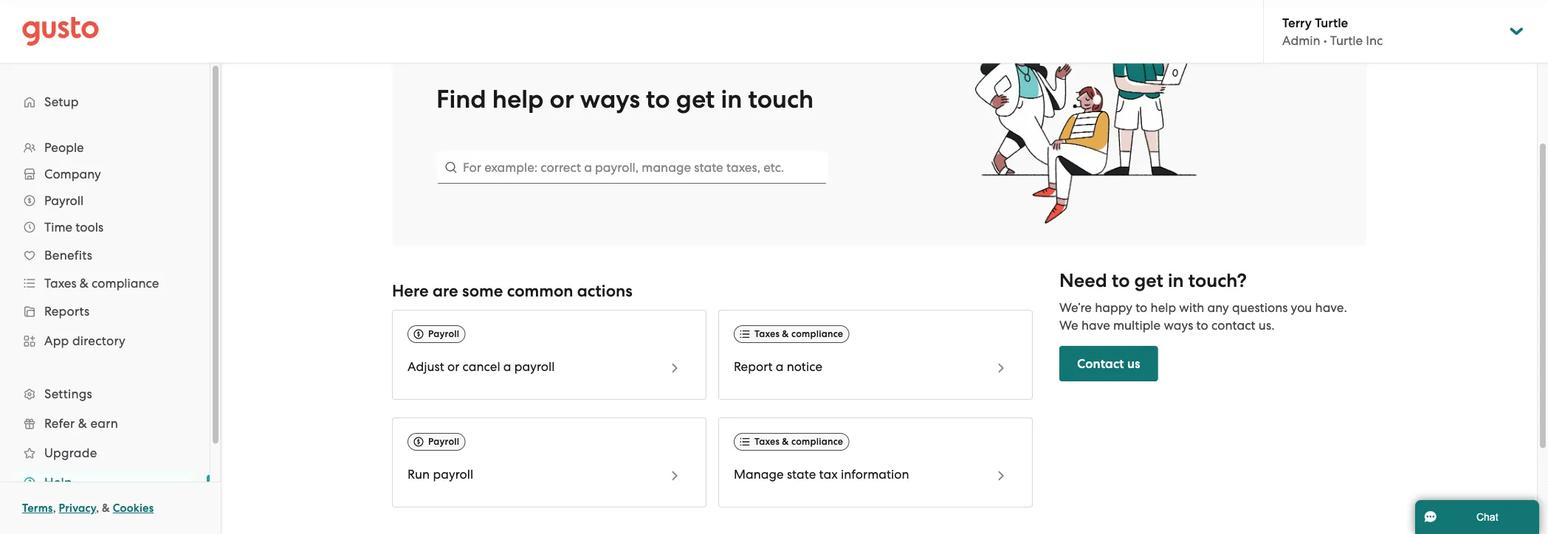 Task type: vqa. For each thing, say whether or not it's contained in the screenshot.
Privacy
yes



Task type: locate. For each thing, give the bounding box(es) containing it.
help right find
[[492, 85, 544, 114]]

a left notice
[[776, 360, 784, 374]]

information
[[841, 468, 909, 482]]

taxes up reports
[[44, 276, 77, 291]]

compliance up "manage state tax information"
[[792, 437, 843, 448]]

time
[[44, 220, 72, 235]]

0 horizontal spatial in
[[721, 85, 742, 114]]

with
[[1179, 301, 1205, 315]]

payroll button
[[15, 188, 195, 214]]

& down benefits
[[80, 276, 89, 291]]

taxes & compliance
[[44, 276, 159, 291], [755, 329, 843, 340], [755, 437, 843, 448]]

payroll
[[44, 193, 84, 208], [428, 329, 459, 340], [428, 437, 459, 448]]

1 vertical spatial help
[[1151, 301, 1176, 315]]

multiple
[[1114, 318, 1161, 333]]

0 horizontal spatial get
[[676, 85, 715, 114]]

taxes for manage
[[755, 437, 780, 448]]

0 vertical spatial payroll
[[44, 193, 84, 208]]

reports link
[[15, 298, 195, 325]]

in left the touch
[[721, 85, 742, 114]]

2 , from the left
[[96, 502, 99, 515]]

to
[[646, 85, 670, 114], [1112, 270, 1130, 293], [1136, 301, 1148, 315], [1197, 318, 1209, 333]]

refer & earn link
[[15, 411, 195, 437]]

turtle right "•"
[[1330, 33, 1363, 48]]

1 vertical spatial in
[[1168, 270, 1184, 293]]

adjust or cancel a payroll
[[408, 360, 555, 374]]

compliance up reports link
[[92, 276, 159, 291]]

help
[[492, 85, 544, 114], [1151, 301, 1176, 315]]

&
[[80, 276, 89, 291], [782, 329, 789, 340], [78, 416, 87, 431], [782, 437, 789, 448], [102, 502, 110, 515]]

taxes & compliance up reports link
[[44, 276, 159, 291]]

1 horizontal spatial payroll
[[514, 360, 555, 374]]

taxes up manage
[[755, 437, 780, 448]]

2 vertical spatial taxes & compliance
[[755, 437, 843, 448]]

upgrade
[[44, 446, 97, 461]]

in up with
[[1168, 270, 1184, 293]]

payroll inside dropdown button
[[44, 193, 84, 208]]

compliance up notice
[[792, 329, 843, 340]]

1 vertical spatial taxes & compliance
[[755, 329, 843, 340]]

turtle
[[1315, 15, 1348, 30], [1330, 33, 1363, 48]]

•
[[1324, 33, 1327, 48]]

0 vertical spatial turtle
[[1315, 15, 1348, 30]]

tax
[[819, 468, 838, 482]]

chat button
[[1416, 501, 1540, 535]]

inc
[[1366, 33, 1383, 48]]

taxes & compliance up state
[[755, 437, 843, 448]]

us
[[1128, 356, 1141, 372]]

1 horizontal spatial ,
[[96, 502, 99, 515]]

For example: correct a payroll, manage state taxes, etc. field
[[436, 151, 828, 184]]

1 horizontal spatial ways
[[1164, 318, 1194, 333]]

,
[[53, 502, 56, 515], [96, 502, 99, 515]]

a right cancel
[[503, 360, 511, 374]]

help inside we're happy to help with any questions you have. we have multiple ways to contact us.
[[1151, 301, 1176, 315]]

& left the earn on the left bottom
[[78, 416, 87, 431]]

0 horizontal spatial ,
[[53, 502, 56, 515]]

taxes inside dropdown button
[[44, 276, 77, 291]]

payroll
[[514, 360, 555, 374], [433, 468, 473, 482]]

payroll for run
[[428, 437, 459, 448]]

2 a from the left
[[776, 360, 784, 374]]

1 vertical spatial compliance
[[792, 329, 843, 340]]

chat
[[1477, 512, 1499, 523]]

refer & earn
[[44, 416, 118, 431]]

0 vertical spatial taxes
[[44, 276, 77, 291]]

we
[[1060, 318, 1079, 333]]

contact
[[1212, 318, 1256, 333]]

payroll right cancel
[[514, 360, 555, 374]]

0 horizontal spatial payroll
[[433, 468, 473, 482]]

taxes & compliance inside dropdown button
[[44, 276, 159, 291]]

or
[[550, 85, 574, 114], [447, 360, 460, 374]]

need
[[1060, 270, 1107, 293]]

a
[[503, 360, 511, 374], [776, 360, 784, 374]]

earn
[[90, 416, 118, 431]]

0 horizontal spatial a
[[503, 360, 511, 374]]

manage
[[734, 468, 784, 482]]

1 horizontal spatial help
[[1151, 301, 1176, 315]]

, down the "help" link
[[96, 502, 99, 515]]

admin
[[1283, 33, 1321, 48]]

0 vertical spatial get
[[676, 85, 715, 114]]

2 vertical spatial payroll
[[428, 437, 459, 448]]

taxes for report
[[755, 329, 780, 340]]

we're happy to help with any questions you have. we have multiple ways to contact us.
[[1060, 301, 1347, 333]]

1 vertical spatial or
[[447, 360, 460, 374]]

0 vertical spatial help
[[492, 85, 544, 114]]

ways up 'for example: correct a payroll, manage state taxes, etc.' field
[[580, 85, 640, 114]]

taxes up 'report a notice'
[[755, 329, 780, 340]]

taxes
[[44, 276, 77, 291], [755, 329, 780, 340], [755, 437, 780, 448]]

app
[[44, 334, 69, 349]]

touch
[[748, 85, 814, 114]]

1 vertical spatial taxes
[[755, 329, 780, 340]]

run
[[408, 468, 430, 482]]

1 vertical spatial payroll
[[428, 329, 459, 340]]

people button
[[15, 134, 195, 161]]

1 horizontal spatial a
[[776, 360, 784, 374]]

0 vertical spatial taxes & compliance
[[44, 276, 159, 291]]

1 horizontal spatial get
[[1135, 270, 1164, 293]]

we're
[[1060, 301, 1092, 315]]

0 vertical spatial compliance
[[92, 276, 159, 291]]

taxes & compliance up notice
[[755, 329, 843, 340]]

compliance inside dropdown button
[[92, 276, 159, 291]]

ways
[[580, 85, 640, 114], [1164, 318, 1194, 333]]

1 , from the left
[[53, 502, 56, 515]]

0 horizontal spatial ways
[[580, 85, 640, 114]]

0 horizontal spatial help
[[492, 85, 544, 114]]

company button
[[15, 161, 195, 188]]

ways inside we're happy to help with any questions you have. we have multiple ways to contact us.
[[1164, 318, 1194, 333]]

help left with
[[1151, 301, 1176, 315]]

0 vertical spatial in
[[721, 85, 742, 114]]

app directory
[[44, 334, 126, 349]]

payroll right run
[[433, 468, 473, 482]]

0 vertical spatial payroll
[[514, 360, 555, 374]]

1 horizontal spatial or
[[550, 85, 574, 114]]

get
[[676, 85, 715, 114], [1135, 270, 1164, 293]]

payroll up time
[[44, 193, 84, 208]]

2 vertical spatial taxes
[[755, 437, 780, 448]]

in
[[721, 85, 742, 114], [1168, 270, 1184, 293]]

compliance for manage
[[792, 437, 843, 448]]

0 horizontal spatial or
[[447, 360, 460, 374]]

terry
[[1283, 15, 1312, 30]]

any
[[1208, 301, 1229, 315]]

compliance
[[92, 276, 159, 291], [792, 329, 843, 340], [792, 437, 843, 448]]

settings link
[[15, 381, 195, 408]]

, left privacy on the left bottom of page
[[53, 502, 56, 515]]

have
[[1082, 318, 1110, 333]]

2 vertical spatial compliance
[[792, 437, 843, 448]]

company
[[44, 167, 101, 182]]

1 vertical spatial ways
[[1164, 318, 1194, 333]]

help
[[44, 476, 72, 490]]

taxes & compliance for report
[[755, 329, 843, 340]]

have.
[[1315, 301, 1347, 315]]

ways down with
[[1164, 318, 1194, 333]]

payroll up run payroll
[[428, 437, 459, 448]]

find help or ways to get in touch
[[436, 85, 814, 114]]

turtle up "•"
[[1315, 15, 1348, 30]]

happy
[[1095, 301, 1133, 315]]

list
[[0, 134, 210, 498]]

terms
[[22, 502, 53, 515]]

payroll up adjust
[[428, 329, 459, 340]]

contact us
[[1077, 356, 1141, 372]]



Task type: describe. For each thing, give the bounding box(es) containing it.
taxes & compliance button
[[15, 270, 195, 297]]

some
[[462, 281, 503, 301]]

& up state
[[782, 437, 789, 448]]

here
[[392, 281, 429, 301]]

here are some common actions
[[392, 281, 633, 301]]

compliance for report
[[792, 329, 843, 340]]

to up multiple
[[1136, 301, 1148, 315]]

& up 'report a notice'
[[782, 329, 789, 340]]

& down the "help" link
[[102, 502, 110, 515]]

are
[[433, 281, 458, 301]]

cancel
[[463, 360, 500, 374]]

list containing people
[[0, 134, 210, 498]]

notice
[[787, 360, 823, 374]]

you
[[1291, 301, 1312, 315]]

to up happy
[[1112, 270, 1130, 293]]

1 vertical spatial payroll
[[433, 468, 473, 482]]

benefits link
[[15, 242, 195, 269]]

terry turtle admin • turtle inc
[[1283, 15, 1383, 48]]

to up 'for example: correct a payroll, manage state taxes, etc.' field
[[646, 85, 670, 114]]

common
[[507, 281, 573, 301]]

tools
[[76, 220, 104, 235]]

touch?
[[1189, 270, 1247, 293]]

taxes & compliance for manage
[[755, 437, 843, 448]]

us.
[[1259, 318, 1275, 333]]

payroll for adjust
[[428, 329, 459, 340]]

actions
[[577, 281, 633, 301]]

people
[[44, 140, 84, 155]]

help link
[[15, 470, 195, 496]]

run payroll
[[408, 468, 473, 482]]

app directory link
[[15, 328, 195, 354]]

state
[[787, 468, 816, 482]]

privacy link
[[59, 502, 96, 515]]

setup
[[44, 95, 79, 109]]

manage state tax information
[[734, 468, 909, 482]]

reports
[[44, 304, 90, 319]]

time tools
[[44, 220, 104, 235]]

directory
[[72, 334, 126, 349]]

find
[[436, 85, 486, 114]]

& inside dropdown button
[[80, 276, 89, 291]]

0 vertical spatial or
[[550, 85, 574, 114]]

gusto navigation element
[[0, 64, 210, 521]]

settings
[[44, 387, 92, 402]]

contact
[[1077, 356, 1124, 372]]

benefits
[[44, 248, 92, 263]]

privacy
[[59, 502, 96, 515]]

setup link
[[15, 89, 195, 115]]

refer
[[44, 416, 75, 431]]

cookies
[[113, 502, 154, 515]]

1 vertical spatial get
[[1135, 270, 1164, 293]]

terms link
[[22, 502, 53, 515]]

report
[[734, 360, 773, 374]]

cookies button
[[113, 500, 154, 518]]

questions
[[1232, 301, 1288, 315]]

1 vertical spatial turtle
[[1330, 33, 1363, 48]]

1 a from the left
[[503, 360, 511, 374]]

contact us button
[[1060, 346, 1158, 382]]

terms , privacy , & cookies
[[22, 502, 154, 515]]

time tools button
[[15, 214, 195, 241]]

report a notice
[[734, 360, 823, 374]]

upgrade link
[[15, 440, 195, 467]]

0 vertical spatial ways
[[580, 85, 640, 114]]

1 horizontal spatial in
[[1168, 270, 1184, 293]]

adjust
[[408, 360, 444, 374]]

need to get in touch?
[[1060, 270, 1247, 293]]

to down with
[[1197, 318, 1209, 333]]

home image
[[22, 17, 99, 46]]



